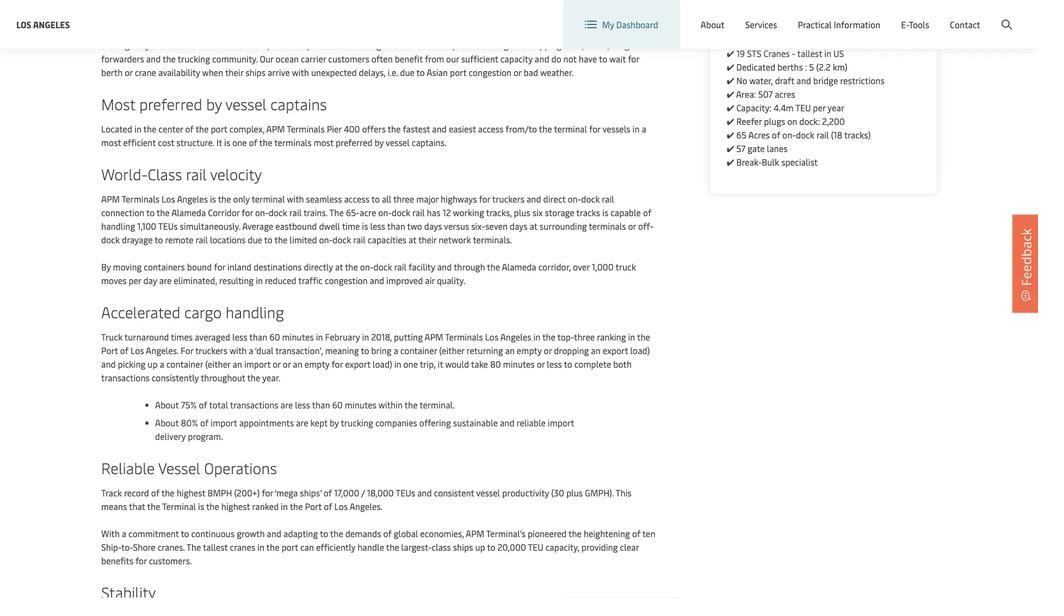 Task type: locate. For each thing, give the bounding box(es) containing it.
0 vertical spatial about
[[701, 19, 724, 30]]

and down :
[[797, 75, 811, 87]]

captains
[[270, 93, 327, 114]]

offers
[[362, 123, 386, 135]]

0 vertical spatial tallest
[[797, 48, 822, 59]]

2 horizontal spatial by
[[375, 137, 384, 149]]

1 vertical spatial export
[[345, 359, 370, 370]]

tallest down continuous
[[203, 542, 228, 554]]

on- inside ✔ 19 sts cranes - tallest in us ✔ dedicated berths : 5 (2.2 km) ✔ no water, draft and bridge restrictions ✔ area: 507 acres ✔ capacity: 4.4m teu per year ✔ reefer plugs on dock: 2,200 ✔ 65 acres of on-dock rail (18 tracks) ✔ 57 gate lanes ✔ break-bulk specialist
[[782, 129, 796, 141]]

/ inside track record of the highest bmph (200+) for 'mega ships' of 17,000 / 18,000 teus and consistent vessel productivity (30 plus gmph). this means that the terminal is the highest ranked in the port of los angeles.
[[361, 488, 365, 499]]

times
[[171, 332, 193, 343]]

on- down capacities
[[360, 261, 374, 273]]

terminal inside the apm terminals los angeles is the only terminal with seamless access to all three major highways for truckers and direct on-dock rail connection to the alameda corridor for on-dock rail trains. the 65-acre on-dock rail has 12 working tracks, plus six storage tracks is capable of handling 1,100 teus simultaneously. average eastbound dwell time is less than two days versus six-seven days at surrounding terminals or off- dock drayage to remote rail locations due to the limited on-dock rail capacities at their network terminals.
[[252, 193, 285, 205]]

weather.
[[540, 67, 574, 78]]

0 horizontal spatial pier
[[272, 39, 286, 51]]

terminals inside the apm terminals los angeles is the only terminal with seamless access to all three major highways for truckers and direct on-dock rail connection to the alameda corridor for on-dock rail trains. the 65-acre on-dock rail has 12 working tracks, plus six storage tracks is capable of handling 1,100 teus simultaneously. average eastbound dwell time is less than two days versus six-seven days at surrounding terminals or off- dock drayage to remote rail locations due to the limited on-dock rail capacities at their network terminals.
[[589, 221, 626, 232]]

0 vertical spatial congestion
[[469, 67, 511, 78]]

7 ✔ from the top
[[727, 129, 734, 141]]

the up terminal
[[161, 488, 175, 499]]

us
[[833, 48, 844, 59]]

than inside truck turnaround times averaged less than 60 minutes in february in 2018, putting apm terminals los angeles in the top-three ranking in the port of los angeles. for truckers with a 'dual transaction', meaning to bring a container (either returning an empty or dropping an export load) and picking up a container (either an import or or an empty for export load) in one trip, it would take 80 minutes or less to complete both transactions consistently throughout the year.
[[249, 332, 267, 343]]

1 vertical spatial preferred
[[336, 137, 372, 149]]

highest up terminal
[[177, 488, 205, 499]]

in inside with a commitment to continuous growth and adapting to the demands of global economies, apm terminal's pioneered the heightening of ten ship-to-shore cranes. the tallest cranes in the port can efficiently handle the largest-class ships up to 20,000 teu capacity, providing clear benefits for customers.
[[257, 542, 264, 554]]

from/to
[[506, 123, 537, 135]]

0 horizontal spatial terminals
[[274, 137, 311, 149]]

and up the six
[[527, 193, 541, 205]]

1 vertical spatial /
[[361, 488, 365, 499]]

one inside located in the center of the port complex, apm terminals pier 400 offers the fastest and easiest access from/to the terminal for vessels in a most efficient cost structure. it is one of the terminals most preferred by vessel captains.
[[232, 137, 247, 149]]

import inside truck turnaround times averaged less than 60 minutes in february in 2018, putting apm terminals los angeles in the top-three ranking in the port of los angeles. for truckers with a 'dual transaction', meaning to bring a container (either returning an empty or dropping an export load) and picking up a container (either an import or or an empty for export load) in one trip, it would take 80 minutes or less to complete both transactions consistently throughout the year.
[[244, 359, 271, 370]]

2 most from the left
[[314, 137, 333, 149]]

preferred down offers
[[336, 137, 372, 149]]

plus right (30
[[566, 488, 583, 499]]

about up delivery
[[155, 418, 179, 429]]

than up kept
[[312, 400, 330, 411]]

water,
[[749, 75, 773, 87]]

destinations
[[254, 261, 302, 273]]

preferred
[[139, 93, 202, 114], [336, 137, 372, 149]]

5
[[809, 61, 814, 73]]

location
[[760, 10, 793, 22]]

0 horizontal spatial at
[[335, 261, 343, 273]]

two
[[407, 221, 422, 232]]

and inside with a commitment to continuous growth and adapting to the demands of global economies, apm terminal's pioneered the heightening of ten ship-to-shore cranes. the tallest cranes in the port can efficiently handle the largest-class ships up to 20,000 teu capacity, providing clear benefits for customers.
[[267, 529, 281, 540]]

terminals
[[287, 123, 325, 135], [122, 193, 159, 205], [445, 332, 483, 343]]

about for about 80% of import appointments are kept by trucking companies offering sustainable and reliable import delivery program.
[[155, 418, 179, 429]]

1 horizontal spatial plus
[[566, 488, 583, 499]]

is
[[224, 137, 230, 149], [210, 193, 216, 205], [602, 207, 608, 219], [362, 221, 368, 232], [198, 501, 204, 513]]

0 vertical spatial angeles.
[[146, 345, 178, 357]]

0 horizontal spatial due
[[248, 234, 262, 246]]

inland
[[227, 261, 251, 273]]

up right picking
[[148, 359, 158, 370]]

cranes
[[763, 48, 790, 59]]

1 horizontal spatial terminals
[[589, 221, 626, 232]]

terminals inside the apm terminals los angeles is the only terminal with seamless access to all three major highways for truckers and direct on-dock rail connection to the alameda corridor for on-dock rail trains. the 65-acre on-dock rail has 12 working tracks, plus six storage tracks is capable of handling 1,100 teus simultaneously. average eastbound dwell time is less than two days versus six-seven days at surrounding terminals or off- dock drayage to remote rail locations due to the limited on-dock rail capacities at their network terminals.
[[122, 193, 159, 205]]

are inside "by moving containers bound for inland destinations directly at the on-dock rail facility and through the alameda corridor, over 1,000 truck moves per day are eliminated, resulting in reduced traffic congestion and improved air quality."
[[159, 275, 172, 287]]

vessel
[[225, 93, 267, 114], [386, 137, 410, 149], [476, 488, 500, 499]]

their inside the apm terminals los angeles is the only terminal with seamless access to all three major highways for truckers and direct on-dock rail connection to the alameda corridor for on-dock rail trains. the 65-acre on-dock rail has 12 working tracks, plus six storage tracks is capable of handling 1,100 teus simultaneously. average eastbound dwell time is less than two days versus six-seven days at surrounding terminals or off- dock drayage to remote rail locations due to the limited on-dock rail capacities at their network terminals.
[[418, 234, 436, 246]]

(either
[[439, 345, 464, 357], [205, 359, 230, 370]]

1 horizontal spatial pier
[[327, 123, 342, 135]]

it
[[438, 359, 443, 370]]

one down complex,
[[232, 137, 247, 149]]

dock up the eastbound
[[269, 207, 287, 219]]

simultaneously.
[[180, 221, 240, 232]]

capacity
[[500, 53, 533, 65]]

/ right 17,000
[[361, 488, 365, 499]]

of up off-
[[643, 207, 651, 219]]

1 horizontal spatial teu
[[795, 102, 811, 114]]

2 vertical spatial are
[[296, 418, 308, 429]]

year
[[828, 102, 844, 114]]

0 horizontal spatial vessel
[[225, 93, 267, 114]]

improved
[[386, 275, 423, 287]]

0 horizontal spatial angeles.
[[146, 345, 178, 357]]

lines,
[[564, 39, 584, 51]]

rail up the capable
[[602, 193, 614, 205]]

1 horizontal spatial their
[[418, 234, 436, 246]]

days right seven
[[510, 221, 528, 232]]

for inside located in the center of the port complex, apm terminals pier 400 offers the fastest and easiest access from/to the terminal for vessels in a most efficient cost structure. it is one of the terminals most preferred by vessel captains.
[[589, 123, 601, 135]]

complete
[[574, 359, 611, 370]]

port
[[101, 345, 118, 357], [305, 501, 322, 513]]

port inside the strategically located in southern california, pier 400 provides both a logistical and undisrupted advantage for shipping lines, bco's, freight forwarders and the trucking community. our ocean carrier customers often benefit from our sufficient capacity and do not have to wait for berth or crane availability when their ships arrive with unexpected delays, i.e. due to asian port congestion or bad weather.
[[450, 67, 467, 78]]

not
[[563, 53, 577, 65]]

import down 'dual
[[244, 359, 271, 370]]

0 horizontal spatial 60
[[269, 332, 280, 343]]

by right kept
[[330, 418, 339, 429]]

2 vertical spatial than
[[312, 400, 330, 411]]

2 horizontal spatial at
[[530, 221, 537, 232]]

the inside the strategically located in southern california, pier 400 provides both a logistical and undisrupted advantage for shipping lines, bco's, freight forwarders and the trucking community. our ocean carrier customers often benefit from our sufficient capacity and do not have to wait for berth or crane availability when their ships arrive with unexpected delays, i.e. due to asian port congestion or bad weather.
[[163, 53, 176, 65]]

transactions up appointments
[[230, 400, 278, 411]]

1 horizontal spatial transactions
[[230, 400, 278, 411]]

for down shore
[[135, 556, 147, 567]]

1 vertical spatial plus
[[566, 488, 583, 499]]

1 horizontal spatial tallest
[[797, 48, 822, 59]]

advantage
[[472, 39, 513, 51]]

than inside the apm terminals los angeles is the only terminal with seamless access to all three major highways for truckers and direct on-dock rail connection to the alameda corridor for on-dock rail trains. the 65-acre on-dock rail has 12 working tracks, plus six storage tracks is capable of handling 1,100 teus simultaneously. average eastbound dwell time is less than two days versus six-seven days at surrounding terminals or off- dock drayage to remote rail locations due to the limited on-dock rail capacities at their network terminals.
[[387, 221, 405, 232]]

0 horizontal spatial port
[[211, 123, 227, 135]]

1 horizontal spatial due
[[400, 67, 415, 78]]

angeles inside truck turnaround times averaged less than 60 minutes in february in 2018, putting apm terminals los angeles in the top-three ranking in the port of los angeles. for truckers with a 'dual transaction', meaning to bring a container (either returning an empty or dropping an export load) and picking up a container (either an import or or an empty for export load) in one trip, it would take 80 minutes or less to complete both transactions consistently throughout the year.
[[500, 332, 531, 343]]

0 horizontal spatial plus
[[514, 207, 530, 219]]

2 horizontal spatial port
[[450, 67, 467, 78]]

and left consistent
[[417, 488, 432, 499]]

the
[[329, 207, 344, 219], [187, 542, 201, 554]]

by down when
[[206, 93, 222, 114]]

1 horizontal spatial most
[[314, 137, 333, 149]]

2 vertical spatial with
[[230, 345, 247, 357]]

los inside "link"
[[16, 18, 31, 30]]

offering
[[419, 418, 451, 429]]

1 vertical spatial 60
[[332, 400, 343, 411]]

preferred up center
[[139, 93, 202, 114]]

for up "capacity"
[[515, 39, 526, 51]]

in left the "2018,"
[[362, 332, 369, 343]]

reduced
[[265, 275, 296, 287]]

20,000
[[498, 542, 526, 554]]

the left "top-"
[[542, 332, 555, 343]]

the right cranes.
[[187, 542, 201, 554]]

is inside track record of the highest bmph (200+) for 'mega ships' of 17,000 / 18,000 teus and consistent vessel productivity (30 plus gmph). this means that the terminal is the highest ranked in the port of los angeles.
[[198, 501, 204, 513]]

three inside truck turnaround times averaged less than 60 minutes in february in 2018, putting apm terminals los angeles in the top-three ranking in the port of los angeles. for truckers with a 'dual transaction', meaning to bring a container (either returning an empty or dropping an export load) and picking up a container (either an import or or an empty for export load) in one trip, it would take 80 minutes or less to complete both transactions consistently throughout the year.
[[574, 332, 595, 343]]

handle
[[358, 542, 384, 554]]

terminal's
[[486, 529, 526, 540]]

1 vertical spatial about
[[155, 400, 179, 411]]

and up captains.
[[432, 123, 447, 135]]

a up customers
[[362, 39, 367, 51]]

bco's,
[[586, 39, 609, 51]]

5 ✔ from the top
[[727, 102, 734, 114]]

congestion inside "by moving containers bound for inland destinations directly at the on-dock rail facility and through the alameda corridor, over 1,000 truck moves per day are eliminated, resulting in reduced traffic congestion and improved air quality."
[[325, 275, 368, 287]]

in inside "by moving containers bound for inland destinations directly at the on-dock rail facility and through the alameda corridor, over 1,000 truck moves per day are eliminated, resulting in reduced traffic congestion and improved air quality."
[[256, 275, 263, 287]]

apm up connection
[[101, 193, 120, 205]]

0 vertical spatial alameda
[[171, 207, 206, 219]]

9 ✔ from the top
[[727, 156, 734, 168]]

my dashboard button
[[585, 0, 658, 49]]

2 horizontal spatial are
[[296, 418, 308, 429]]

capacity:
[[736, 102, 771, 114]]

picking
[[118, 359, 145, 370]]

putting
[[394, 332, 423, 343]]

0 horizontal spatial most
[[101, 137, 121, 149]]

at down two
[[409, 234, 416, 246]]

one left trip,
[[403, 359, 418, 370]]

0 vertical spatial handling
[[101, 221, 135, 232]]

on- down on
[[782, 129, 796, 141]]

0 vertical spatial both
[[342, 39, 360, 51]]

adapting
[[283, 529, 318, 540]]

1 days from the left
[[424, 221, 442, 232]]

than up 'dual
[[249, 332, 267, 343]]

pier inside located in the center of the port complex, apm terminals pier 400 offers the fastest and easiest access from/to the terminal for vessels in a most efficient cost structure. it is one of the terminals most preferred by vessel captains.
[[327, 123, 342, 135]]

1 vertical spatial trucking
[[341, 418, 373, 429]]

1 vertical spatial tallest
[[203, 542, 228, 554]]

or right 80
[[537, 359, 545, 370]]

sustainable
[[453, 418, 498, 429]]

bridge
[[813, 75, 838, 87]]

0 vertical spatial terminals
[[287, 123, 325, 135]]

terminal right only
[[252, 193, 285, 205]]

their inside the strategically located in southern california, pier 400 provides both a logistical and undisrupted advantage for shipping lines, bco's, freight forwarders and the trucking community. our ocean carrier customers often benefit from our sufficient capacity and do not have to wait for berth or crane availability when their ships arrive with unexpected delays, i.e. due to asian port congestion or bad weather.
[[225, 67, 243, 78]]

both down ranking
[[613, 359, 632, 370]]

or
[[125, 67, 133, 78], [514, 67, 522, 78], [628, 221, 636, 232], [544, 345, 552, 357], [273, 359, 281, 370], [283, 359, 291, 370], [537, 359, 545, 370]]

and right growth
[[267, 529, 281, 540]]

global menu
[[828, 10, 878, 22]]

dwell
[[319, 221, 340, 232]]

port down ships'
[[305, 501, 322, 513]]

/
[[952, 10, 956, 22], [361, 488, 365, 499]]

about for about
[[701, 19, 724, 30]]

congestion inside the strategically located in southern california, pier 400 provides both a logistical and undisrupted advantage for shipping lines, bco's, freight forwarders and the trucking community. our ocean carrier customers often benefit from our sufficient capacity and do not have to wait for berth or crane availability when their ships arrive with unexpected delays, i.e. due to asian port congestion or bad weather.
[[469, 67, 511, 78]]

has
[[427, 207, 440, 219]]

1 vertical spatial pier
[[327, 123, 342, 135]]

0 vertical spatial are
[[159, 275, 172, 287]]

container up trip,
[[400, 345, 437, 357]]

acre
[[360, 207, 376, 219]]

1 horizontal spatial congestion
[[469, 67, 511, 78]]

capacities
[[368, 234, 406, 246]]

0 horizontal spatial than
[[249, 332, 267, 343]]

0 vertical spatial 60
[[269, 332, 280, 343]]

are up appointments
[[281, 400, 293, 411]]

0 vertical spatial load)
[[630, 345, 650, 357]]

the down the located
[[163, 53, 176, 65]]

are left kept
[[296, 418, 308, 429]]

dock down the time
[[333, 234, 351, 246]]

terminal
[[554, 123, 587, 135], [252, 193, 285, 205]]

my
[[602, 19, 614, 30]]

apm left terminal's
[[466, 529, 484, 540]]

per
[[813, 102, 826, 114], [129, 275, 141, 287]]

their down two
[[418, 234, 436, 246]]

teus up remote
[[158, 221, 178, 232]]

about inside about 80% of import appointments are kept by trucking companies offering sustainable and reliable import delivery program.
[[155, 418, 179, 429]]

1 vertical spatial empty
[[304, 359, 329, 370]]

los inside track record of the highest bmph (200+) for 'mega ships' of 17,000 / 18,000 teus and consistent vessel productivity (30 plus gmph). this means that the terminal is the highest ranked in the port of los angeles.
[[334, 501, 348, 513]]

vessel inside located in the center of the port complex, apm terminals pier 400 offers the fastest and easiest access from/to the terminal for vessels in a most efficient cost structure. it is one of the terminals most preferred by vessel captains.
[[386, 137, 410, 149]]

logistical
[[369, 39, 404, 51]]

per inside "by moving containers bound for inland destinations directly at the on-dock rail facility and through the alameda corridor, over 1,000 truck moves per day are eliminated, resulting in reduced traffic congestion and improved air quality."
[[129, 275, 141, 287]]

terminals down captains
[[274, 137, 311, 149]]

0 vertical spatial per
[[813, 102, 826, 114]]

up
[[148, 359, 158, 370], [475, 542, 485, 554]]

do
[[551, 53, 561, 65]]

of up the lanes at the right of page
[[772, 129, 780, 141]]

1 horizontal spatial port
[[305, 501, 322, 513]]

demands
[[345, 529, 381, 540]]

minutes right 80
[[503, 359, 535, 370]]

truck
[[616, 261, 636, 273]]

0 vertical spatial /
[[952, 10, 956, 22]]

is right tracks
[[602, 207, 608, 219]]

2 horizontal spatial terminals
[[445, 332, 483, 343]]

1 ✔ from the top
[[727, 48, 734, 59]]

rail down structure. on the top of the page
[[186, 163, 207, 184]]

0 horizontal spatial one
[[232, 137, 247, 149]]

and inside about 80% of import appointments are kept by trucking companies offering sustainable and reliable import delivery program.
[[500, 418, 514, 429]]

1 vertical spatial are
[[281, 400, 293, 411]]

connection
[[101, 207, 144, 219]]

0 horizontal spatial three
[[393, 193, 414, 205]]

terminal.
[[420, 400, 455, 411]]

would
[[445, 359, 469, 370]]

km)
[[833, 61, 847, 73]]

2 vertical spatial vessel
[[476, 488, 500, 499]]

0 horizontal spatial their
[[225, 67, 243, 78]]

teu
[[795, 102, 811, 114], [528, 542, 543, 554]]

0 vertical spatial one
[[232, 137, 247, 149]]

the right ranking
[[637, 332, 650, 343]]

efficiently
[[316, 542, 355, 554]]

plus inside track record of the highest bmph (200+) for 'mega ships' of 17,000 / 18,000 teus and consistent vessel productivity (30 plus gmph). this means that the terminal is the highest ranked in the port of los angeles.
[[566, 488, 583, 499]]

eliminated,
[[174, 275, 217, 287]]

0 horizontal spatial empty
[[304, 359, 329, 370]]

2 ✔ from the top
[[727, 61, 734, 73]]

0 vertical spatial highest
[[177, 488, 205, 499]]

angeles. inside track record of the highest bmph (200+) for 'mega ships' of 17,000 / 18,000 teus and consistent vessel productivity (30 plus gmph). this means that the terminal is the highest ranked in the port of los angeles.
[[350, 501, 383, 513]]

0 vertical spatial terminals
[[274, 137, 311, 149]]

both inside truck turnaround times averaged less than 60 minutes in february in 2018, putting apm terminals los angeles in the top-three ranking in the port of los angeles. for truckers with a 'dual transaction', meaning to bring a container (either returning an empty or dropping an export load) and picking up a container (either an import or or an empty for export load) in one trip, it would take 80 minutes or less to complete both transactions consistently throughout the year.
[[613, 359, 632, 370]]

0 horizontal spatial /
[[361, 488, 365, 499]]

1 horizontal spatial days
[[510, 221, 528, 232]]

teu inside ✔ 19 sts cranes - tallest in us ✔ dedicated berths : 5 (2.2 km) ✔ no water, draft and bridge restrictions ✔ area: 507 acres ✔ capacity: 4.4m teu per year ✔ reefer plugs on dock: 2,200 ✔ 65 acres of on-dock rail (18 tracks) ✔ 57 gate lanes ✔ break-bulk specialist
[[795, 102, 811, 114]]

for left vessels
[[589, 123, 601, 135]]

1 vertical spatial per
[[129, 275, 141, 287]]

take
[[471, 359, 488, 370]]

angeles. down turnaround
[[146, 345, 178, 357]]

teus inside the apm terminals los angeles is the only terminal with seamless access to all three major highways for truckers and direct on-dock rail connection to the alameda corridor for on-dock rail trains. the 65-acre on-dock rail has 12 working tracks, plus six storage tracks is capable of handling 1,100 teus simultaneously. average eastbound dwell time is less than two days versus six-seven days at surrounding terminals or off- dock drayage to remote rail locations due to the limited on-dock rail capacities at their network terminals.
[[158, 221, 178, 232]]

a right vessels
[[642, 123, 646, 135]]

or left off-
[[628, 221, 636, 232]]

3 ✔ from the top
[[727, 75, 734, 87]]

most down captains
[[314, 137, 333, 149]]

strategically
[[101, 39, 150, 51]]

the down global
[[386, 542, 399, 554]]

of left the ten
[[632, 529, 640, 540]]

1 horizontal spatial vessel
[[386, 137, 410, 149]]

appointments
[[239, 418, 294, 429]]

1 vertical spatial up
[[475, 542, 485, 554]]

1 vertical spatial ships
[[453, 542, 473, 554]]

teus
[[158, 221, 178, 232], [396, 488, 415, 499]]

plugs
[[764, 116, 785, 127]]

of inside the apm terminals los angeles is the only terminal with seamless access to all three major highways for truckers and direct on-dock rail connection to the alameda corridor for on-dock rail trains. the 65-acre on-dock rail has 12 working tracks, plus six storage tracks is capable of handling 1,100 teus simultaneously. average eastbound dwell time is less than two days versus six-seven days at surrounding terminals or off- dock drayage to remote rail locations due to the limited on-dock rail capacities at their network terminals.
[[643, 207, 651, 219]]

at right "directly"
[[335, 261, 343, 273]]

per inside ✔ 19 sts cranes - tallest in us ✔ dedicated berths : 5 (2.2 km) ✔ no water, draft and bridge restrictions ✔ area: 507 acres ✔ capacity: 4.4m teu per year ✔ reefer plugs on dock: 2,200 ✔ 65 acres of on-dock rail (18 tracks) ✔ 57 gate lanes ✔ break-bulk specialist
[[813, 102, 826, 114]]

0 horizontal spatial terminals
[[122, 193, 159, 205]]

0 vertical spatial teus
[[158, 221, 178, 232]]

due
[[400, 67, 415, 78], [248, 234, 262, 246]]

is inside located in the center of the port complex, apm terminals pier 400 offers the fastest and easiest access from/to the terminal for vessels in a most efficient cost structure. it is one of the terminals most preferred by vessel captains.
[[224, 137, 230, 149]]

1 horizontal spatial three
[[574, 332, 595, 343]]

rail up two
[[412, 207, 425, 219]]

0 vertical spatial ships
[[245, 67, 265, 78]]

about for about 75% of total transactions are less than 60 minutes within the terminal.
[[155, 400, 179, 411]]

0 horizontal spatial export
[[345, 359, 370, 370]]

switch location
[[732, 10, 793, 22]]

throughout
[[201, 372, 245, 384]]

0 vertical spatial empty
[[517, 345, 542, 357]]

economies,
[[420, 529, 464, 540]]

✔ left the 65
[[727, 129, 734, 141]]

0 vertical spatial terminal
[[554, 123, 587, 135]]

are for appointments
[[296, 418, 308, 429]]

✔ left 'dedicated'
[[727, 61, 734, 73]]

port down our
[[450, 67, 467, 78]]

of inside truck turnaround times averaged less than 60 minutes in february in 2018, putting apm terminals los angeles in the top-three ranking in the port of los angeles. for truckers with a 'dual transaction', meaning to bring a container (either returning an empty or dropping an export load) and picking up a container (either an import or or an empty for export load) in one trip, it would take 80 minutes or less to complete both transactions consistently throughout the year.
[[120, 345, 128, 357]]

the up efficiently
[[330, 529, 343, 540]]

1 vertical spatial vessel
[[386, 137, 410, 149]]

velocity
[[210, 163, 262, 184]]

berth
[[101, 67, 123, 78]]

1 horizontal spatial teus
[[396, 488, 415, 499]]

port inside with a commitment to continuous growth and adapting to the demands of global economies, apm terminal's pioneered the heightening of ten ship-to-shore cranes. the tallest cranes in the port can efficiently handle the largest-class ships up to 20,000 teu capacity, providing clear benefits for customers.
[[282, 542, 298, 554]]

0 horizontal spatial alameda
[[171, 207, 206, 219]]

1 horizontal spatial 60
[[332, 400, 343, 411]]

apm inside with a commitment to continuous growth and adapting to the demands of global economies, apm terminal's pioneered the heightening of ten ship-to-shore cranes. the tallest cranes in the port can efficiently handle the largest-class ships up to 20,000 teu capacity, providing clear benefits for customers.
[[466, 529, 484, 540]]

highest down (200+)
[[221, 501, 250, 513]]

about left 75%
[[155, 400, 179, 411]]

0 horizontal spatial tallest
[[203, 542, 228, 554]]

rail inside "by moving containers bound for inland destinations directly at the on-dock rail facility and through the alameda corridor, over 1,000 truck moves per day are eliminated, resulting in reduced traffic congestion and improved air quality."
[[394, 261, 407, 273]]

and inside located in the center of the port complex, apm terminals pier 400 offers the fastest and easiest access from/to the terminal for vessels in a most efficient cost structure. it is one of the terminals most preferred by vessel captains.
[[432, 123, 447, 135]]

asian
[[427, 67, 448, 78]]

or inside the apm terminals los angeles is the only terminal with seamless access to all three major highways for truckers and direct on-dock rail connection to the alameda corridor for on-dock rail trains. the 65-acre on-dock rail has 12 working tracks, plus six storage tracks is capable of handling 1,100 teus simultaneously. average eastbound dwell time is less than two days versus six-seven days at surrounding terminals or off- dock drayage to remote rail locations due to the limited on-dock rail capacities at their network terminals.
[[628, 221, 636, 232]]

1 most from the left
[[101, 137, 121, 149]]

in inside track record of the highest bmph (200+) for 'mega ships' of 17,000 / 18,000 teus and consistent vessel productivity (30 plus gmph). this means that the terminal is the highest ranked in the port of los angeles.
[[281, 501, 288, 513]]

1 horizontal spatial terminal
[[554, 123, 587, 135]]

teus inside track record of the highest bmph (200+) for 'mega ships' of 17,000 / 18,000 teus and consistent vessel productivity (30 plus gmph). this means that the terminal is the highest ranked in the port of los angeles.
[[396, 488, 415, 499]]

and inside track record of the highest bmph (200+) for 'mega ships' of 17,000 / 18,000 teus and consistent vessel productivity (30 plus gmph). this means that the terminal is the highest ranked in the port of los angeles.
[[417, 488, 432, 499]]

transactions down picking
[[101, 372, 150, 384]]

with left 'dual
[[230, 345, 247, 357]]

export down meaning
[[345, 359, 370, 370]]

1 horizontal spatial load)
[[630, 345, 650, 357]]

ocean
[[276, 53, 299, 65]]

0 vertical spatial pier
[[272, 39, 286, 51]]

with inside the strategically located in southern california, pier 400 provides both a logistical and undisrupted advantage for shipping lines, bco's, freight forwarders and the trucking community. our ocean carrier customers often benefit from our sufficient capacity and do not have to wait for berth or crane availability when their ships arrive with unexpected delays, i.e. due to asian port congestion or bad weather.
[[292, 67, 309, 78]]

1 vertical spatial three
[[574, 332, 595, 343]]

1,000
[[592, 261, 614, 273]]

login / create account link
[[909, 0, 1017, 32]]

400 inside located in the center of the port complex, apm terminals pier 400 offers the fastest and easiest access from/to the terminal for vessels in a most efficient cost structure. it is one of the terminals most preferred by vessel captains.
[[344, 123, 360, 135]]

trucking inside about 80% of import appointments are kept by trucking companies offering sustainable and reliable import delivery program.
[[341, 418, 373, 429]]

a inside the strategically located in southern california, pier 400 provides both a logistical and undisrupted advantage for shipping lines, bco's, freight forwarders and the trucking community. our ocean carrier customers often benefit from our sufficient capacity and do not have to wait for berth or crane availability when their ships arrive with unexpected delays, i.e. due to asian port congestion or bad weather.
[[362, 39, 367, 51]]

the
[[163, 53, 176, 65], [143, 123, 156, 135], [196, 123, 209, 135], [388, 123, 401, 135], [539, 123, 552, 135], [259, 137, 272, 149], [218, 193, 231, 205], [157, 207, 170, 219], [274, 234, 288, 246], [345, 261, 358, 273], [487, 261, 500, 273], [542, 332, 555, 343], [637, 332, 650, 343], [247, 372, 260, 384], [405, 400, 418, 411], [161, 488, 175, 499], [147, 501, 160, 513], [206, 501, 219, 513], [290, 501, 303, 513], [330, 529, 343, 540], [569, 529, 582, 540], [266, 542, 279, 554], [386, 542, 399, 554]]

truckers up tracks,
[[492, 193, 524, 205]]

4.4m
[[774, 102, 794, 114]]

transactions inside truck turnaround times averaged less than 60 minutes in february in 2018, putting apm terminals los angeles in the top-three ranking in the port of los angeles. for truckers with a 'dual transaction', meaning to bring a container (either returning an empty or dropping an export load) and picking up a container (either an import or or an empty for export load) in one trip, it would take 80 minutes or less to complete both transactions consistently throughout the year.
[[101, 372, 150, 384]]

port up it
[[211, 123, 227, 135]]

1 horizontal spatial container
[[400, 345, 437, 357]]

terminals inside located in the center of the port complex, apm terminals pier 400 offers the fastest and easiest access from/to the terminal for vessels in a most efficient cost structure. it is one of the terminals most preferred by vessel captains.
[[287, 123, 325, 135]]

1 vertical spatial the
[[187, 542, 201, 554]]

0 vertical spatial access
[[478, 123, 503, 135]]

dock down on
[[796, 129, 814, 141]]

2 vertical spatial about
[[155, 418, 179, 429]]

port inside track record of the highest bmph (200+) for 'mega ships' of 17,000 / 18,000 teus and consistent vessel productivity (30 plus gmph). this means that the terminal is the highest ranked in the port of los angeles.
[[305, 501, 322, 513]]

1 horizontal spatial (either
[[439, 345, 464, 357]]

and left picking
[[101, 359, 116, 370]]

most down located
[[101, 137, 121, 149]]

0 horizontal spatial are
[[159, 275, 172, 287]]

and inside truck turnaround times averaged less than 60 minutes in february in 2018, putting apm terminals los angeles in the top-three ranking in the port of los angeles. for truckers with a 'dual transaction', meaning to bring a container (either returning an empty or dropping an export load) and picking up a container (either an import or or an empty for export load) in one trip, it would take 80 minutes or less to complete both transactions consistently throughout the year.
[[101, 359, 116, 370]]

1 vertical spatial 400
[[344, 123, 360, 135]]

0 vertical spatial plus
[[514, 207, 530, 219]]

access inside the apm terminals los angeles is the only terminal with seamless access to all three major highways for truckers and direct on-dock rail connection to the alameda corridor for on-dock rail trains. the 65-acre on-dock rail has 12 working tracks, plus six storage tracks is capable of handling 1,100 teus simultaneously. average eastbound dwell time is less than two days versus six-seven days at surrounding terminals or off- dock drayage to remote rail locations due to the limited on-dock rail capacities at their network terminals.
[[344, 193, 369, 205]]

at down the six
[[530, 221, 537, 232]]

2018,
[[371, 332, 392, 343]]

are inside about 80% of import appointments are kept by trucking companies offering sustainable and reliable import delivery program.
[[296, 418, 308, 429]]

most
[[101, 137, 121, 149], [314, 137, 333, 149]]

in right the located
[[183, 39, 190, 51]]

vessel down fastest
[[386, 137, 410, 149]]

angeles. inside truck turnaround times averaged less than 60 minutes in february in 2018, putting apm terminals los angeles in the top-three ranking in the port of los angeles. for truckers with a 'dual transaction', meaning to bring a container (either returning an empty or dropping an export load) and picking up a container (either an import or or an empty for export load) in one trip, it would take 80 minutes or less to complete both transactions consistently throughout the year.
[[146, 345, 178, 357]]

benefit
[[395, 53, 423, 65]]

1 vertical spatial access
[[344, 193, 369, 205]]

minutes
[[282, 332, 314, 343], [503, 359, 535, 370], [345, 400, 376, 411]]

a inside located in the center of the port complex, apm terminals pier 400 offers the fastest and easiest access from/to the terminal for vessels in a most efficient cost structure. it is one of the terminals most preferred by vessel captains.
[[642, 123, 646, 135]]

1 vertical spatial transactions
[[230, 400, 278, 411]]

captains.
[[412, 137, 446, 149]]

heightening
[[584, 529, 630, 540]]



Task type: describe. For each thing, give the bounding box(es) containing it.
for up tracks,
[[479, 193, 490, 205]]

by inside located in the center of the port complex, apm terminals pier 400 offers the fastest and easiest access from/to the terminal for vessels in a most efficient cost structure. it is one of the terminals most preferred by vessel captains.
[[375, 137, 384, 149]]

with inside truck turnaround times averaged less than 60 minutes in february in 2018, putting apm terminals los angeles in the top-three ranking in the port of los angeles. for truckers with a 'dual transaction', meaning to bring a container (either returning an empty or dropping an export load) and picking up a container (either an import or or an empty for export load) in one trip, it would take 80 minutes or less to complete both transactions consistently throughout the year.
[[230, 345, 247, 357]]

acres
[[775, 88, 795, 100]]

at inside "by moving containers bound for inland destinations directly at the on-dock rail facility and through the alameda corridor, over 1,000 truck moves per day are eliminated, resulting in reduced traffic congestion and improved air quality."
[[335, 261, 343, 273]]

accelerated
[[101, 302, 180, 322]]

and up quality.
[[437, 261, 452, 273]]

efficient
[[123, 137, 156, 149]]

to down dropping
[[564, 359, 572, 370]]

pier inside the strategically located in southern california, pier 400 provides both a logistical and undisrupted advantage for shipping lines, bco's, freight forwarders and the trucking community. our ocean carrier customers often benefit from our sufficient capacity and do not have to wait for berth or crane availability when their ships arrive with unexpected delays, i.e. due to asian port congestion or bad weather.
[[272, 39, 286, 51]]

in inside the strategically located in southern california, pier 400 provides both a logistical and undisrupted advantage for shipping lines, bco's, freight forwarders and the trucking community. our ocean carrier customers often benefit from our sufficient capacity and do not have to wait for berth or crane availability when their ships arrive with unexpected delays, i.e. due to asian port congestion or bad weather.
[[183, 39, 190, 51]]

80%
[[181, 418, 198, 429]]

program.
[[188, 431, 223, 443]]

truckers inside the apm terminals los angeles is the only terminal with seamless access to all three major highways for truckers and direct on-dock rail connection to the alameda corridor for on-dock rail trains. the 65-acre on-dock rail has 12 working tracks, plus six storage tracks is capable of handling 1,100 teus simultaneously. average eastbound dwell time is less than two days versus six-seven days at surrounding terminals or off- dock drayage to remote rail locations due to the limited on-dock rail capacities at their network terminals.
[[492, 193, 524, 205]]

terminals inside truck turnaround times averaged less than 60 minutes in february in 2018, putting apm terminals los angeles in the top-three ranking in the port of los angeles. for truckers with a 'dual transaction', meaning to bring a container (either returning an empty or dropping an export load) and picking up a container (either an import or or an empty for export load) in one trip, it would take 80 minutes or less to complete both transactions consistently throughout the year.
[[445, 332, 483, 343]]

by
[[101, 261, 111, 273]]

a up the consistently
[[160, 359, 164, 370]]

lanes
[[767, 143, 787, 155]]

1 vertical spatial handling
[[226, 302, 284, 322]]

the left year.
[[247, 372, 260, 384]]

specialist
[[781, 156, 818, 168]]

an up complete
[[591, 345, 601, 357]]

los inside the apm terminals los angeles is the only terminal with seamless access to all three major highways for truckers and direct on-dock rail connection to the alameda corridor for on-dock rail trains. the 65-acre on-dock rail has 12 working tracks, plus six storage tracks is capable of handling 1,100 teus simultaneously. average eastbound dwell time is less than two days versus six-seven days at surrounding terminals or off- dock drayage to remote rail locations due to the limited on-dock rail capacities at their network terminals.
[[162, 193, 175, 205]]

on- down the dwell
[[319, 234, 333, 246]]

in right vessels
[[632, 123, 639, 135]]

in inside ✔ 19 sts cranes - tallest in us ✔ dedicated berths : 5 (2.2 km) ✔ no water, draft and bridge restrictions ✔ area: 507 acres ✔ capacity: 4.4m teu per year ✔ reefer plugs on dock: 2,200 ✔ 65 acres of on-dock rail (18 tracks) ✔ 57 gate lanes ✔ break-bulk specialist
[[824, 48, 831, 59]]

dock inside ✔ 19 sts cranes - tallest in us ✔ dedicated berths : 5 (2.2 km) ✔ no water, draft and bridge restrictions ✔ area: 507 acres ✔ capacity: 4.4m teu per year ✔ reefer plugs on dock: 2,200 ✔ 65 acres of on-dock rail (18 tracks) ✔ 57 gate lanes ✔ break-bulk specialist
[[796, 129, 814, 141]]

0 vertical spatial preferred
[[139, 93, 202, 114]]

to left wait
[[599, 53, 607, 65]]

an down transaction',
[[293, 359, 302, 370]]

or left dropping
[[544, 345, 552, 357]]

is down acre
[[362, 221, 368, 232]]

containers
[[144, 261, 185, 273]]

kept
[[310, 418, 328, 429]]

bad
[[524, 67, 538, 78]]

tracks
[[576, 207, 600, 219]]

the right within
[[405, 400, 418, 411]]

ships inside with a commitment to continuous growth and adapting to the demands of global economies, apm terminal's pioneered the heightening of ten ship-to-shore cranes. the tallest cranes in the port can efficiently handle the largest-class ships up to 20,000 teu capacity, providing clear benefits for customers.
[[453, 542, 473, 554]]

or up year.
[[273, 359, 281, 370]]

1 vertical spatial minutes
[[503, 359, 535, 370]]

area:
[[736, 88, 756, 100]]

to up 1,100
[[146, 207, 155, 219]]

of inside about 80% of import appointments are kept by trucking companies offering sustainable and reliable import delivery program.
[[200, 418, 209, 429]]

due inside the apm terminals los angeles is the only terminal with seamless access to all three major highways for truckers and direct on-dock rail connection to the alameda corridor for on-dock rail trains. the 65-acre on-dock rail has 12 working tracks, plus six storage tracks is capable of handling 1,100 teus simultaneously. average eastbound dwell time is less than two days versus six-seven days at surrounding terminals or off- dock drayage to remote rail locations due to the limited on-dock rail capacities at their network terminals.
[[248, 234, 262, 246]]

top-
[[557, 332, 574, 343]]

one inside truck turnaround times averaged less than 60 minutes in february in 2018, putting apm terminals los angeles in the top-three ranking in the port of los angeles. for truckers with a 'dual transaction', meaning to bring a container (either returning an empty or dropping an export load) and picking up a container (either an import or or an empty for export load) in one trip, it would take 80 minutes or less to complete both transactions consistently throughout the year.
[[403, 359, 418, 370]]

the up remote
[[157, 207, 170, 219]]

dock up two
[[392, 207, 410, 219]]

remote
[[165, 234, 193, 246]]

up inside with a commitment to continuous growth and adapting to the demands of global economies, apm terminal's pioneered the heightening of ten ship-to-shore cranes. the tallest cranes in the port can efficiently handle the largest-class ships up to 20,000 teu capacity, providing clear benefits for customers.
[[475, 542, 485, 554]]

most preferred by vessel captains
[[101, 93, 327, 114]]

dock left drayage
[[101, 234, 120, 246]]

or down forwarders
[[125, 67, 133, 78]]

65
[[736, 129, 746, 141]]

menu
[[855, 10, 878, 22]]

1 horizontal spatial minutes
[[345, 400, 376, 411]]

practical information
[[798, 19, 880, 30]]

(2.2
[[816, 61, 831, 73]]

only
[[233, 193, 250, 205]]

our
[[260, 53, 273, 65]]

400 inside the strategically located in southern california, pier 400 provides both a logistical and undisrupted advantage for shipping lines, bco's, freight forwarders and the trucking community. our ocean carrier customers often benefit from our sufficient capacity and do not have to wait for berth or crane availability when their ships arrive with unexpected delays, i.e. due to asian port congestion or bad weather.
[[289, 39, 305, 51]]

and up benefit
[[406, 39, 421, 51]]

the right offers
[[388, 123, 401, 135]]

0 vertical spatial by
[[206, 93, 222, 114]]

apm inside the apm terminals los angeles is the only terminal with seamless access to all three major highways for truckers and direct on-dock rail connection to the alameda corridor for on-dock rail trains. the 65-acre on-dock rail has 12 working tracks, plus six storage tracks is capable of handling 1,100 teus simultaneously. average eastbound dwell time is less than two days versus six-seven days at surrounding terminals or off- dock drayage to remote rail locations due to the limited on-dock rail capacities at their network terminals.
[[101, 193, 120, 205]]

it
[[216, 137, 222, 149]]

carrier
[[301, 53, 326, 65]]

the inside the apm terminals los angeles is the only terminal with seamless access to all three major highways for truckers and direct on-dock rail connection to the alameda corridor for on-dock rail trains. the 65-acre on-dock rail has 12 working tracks, plus six storage tracks is capable of handling 1,100 teus simultaneously. average eastbound dwell time is less than two days versus six-seven days at surrounding terminals or off- dock drayage to remote rail locations due to the limited on-dock rail capacities at their network terminals.
[[329, 207, 344, 219]]

the right cranes at the bottom
[[266, 542, 279, 554]]

a right bring
[[394, 345, 398, 357]]

trucking inside the strategically located in southern california, pier 400 provides both a logistical and undisrupted advantage for shipping lines, bco's, freight forwarders and the trucking community. our ocean carrier customers often benefit from our sufficient capacity and do not have to wait for berth or crane availability when their ships arrive with unexpected delays, i.e. due to asian port congestion or bad weather.
[[178, 53, 210, 65]]

handling inside the apm terminals los angeles is the only terminal with seamless access to all three major highways for truckers and direct on-dock rail connection to the alameda corridor for on-dock rail trains. the 65-acre on-dock rail has 12 working tracks, plus six storage tracks is capable of handling 1,100 teus simultaneously. average eastbound dwell time is less than two days versus six-seven days at surrounding terminals or off- dock drayage to remote rail locations due to the limited on-dock rail capacities at their network terminals.
[[101, 221, 135, 232]]

and inside ✔ 19 sts cranes - tallest in us ✔ dedicated berths : 5 (2.2 km) ✔ no water, draft and bridge restrictions ✔ area: 507 acres ✔ capacity: 4.4m teu per year ✔ reefer plugs on dock: 2,200 ✔ 65 acres of on-dock rail (18 tracks) ✔ 57 gate lanes ✔ break-bulk specialist
[[797, 75, 811, 87]]

✔ 19 sts cranes - tallest in us ✔ dedicated berths : 5 (2.2 km) ✔ no water, draft and bridge restrictions ✔ area: 507 acres ✔ capacity: 4.4m teu per year ✔ reefer plugs on dock: 2,200 ✔ 65 acres of on-dock rail (18 tracks) ✔ 57 gate lanes ✔ break-bulk specialist
[[727, 48, 884, 168]]

the down 'mega
[[290, 501, 303, 513]]

4 ✔ from the top
[[727, 88, 734, 100]]

the right from/to
[[539, 123, 552, 135]]

the inside with a commitment to continuous growth and adapting to the demands of global economies, apm terminal's pioneered the heightening of ten ship-to-shore cranes. the tallest cranes in the port can efficiently handle the largest-class ships up to 20,000 teu capacity, providing clear benefits for customers.
[[187, 542, 201, 554]]

for inside "by moving containers bound for inland destinations directly at the on-dock rail facility and through the alameda corridor, over 1,000 truck moves per day are eliminated, resulting in reduced traffic congestion and improved air quality."
[[214, 261, 225, 273]]

a left 'dual
[[249, 345, 253, 357]]

for right wait
[[628, 53, 639, 65]]

for inside track record of the highest bmph (200+) for 'mega ships' of 17,000 / 18,000 teus and consistent vessel productivity (30 plus gmph). this means that the terminal is the highest ranked in the port of los angeles.
[[262, 488, 273, 499]]

on- up tracks
[[568, 193, 581, 205]]

apm inside truck turnaround times averaged less than 60 minutes in february in 2018, putting apm terminals los angeles in the top-three ranking in the port of los angeles. for truckers with a 'dual transaction', meaning to bring a container (either returning an empty or dropping an export load) and picking up a container (either an import or or an empty for export load) in one trip, it would take 80 minutes or less to complete both transactions consistently throughout the year.
[[425, 332, 443, 343]]

on- down all
[[378, 207, 392, 219]]

community.
[[212, 53, 258, 65]]

limited
[[290, 234, 317, 246]]

to down 1,100
[[155, 234, 163, 246]]

the up capacity,
[[569, 529, 582, 540]]

port inside truck turnaround times averaged less than 60 minutes in february in 2018, putting apm terminals los angeles in the top-three ranking in the port of los angeles. for truckers with a 'dual transaction', meaning to bring a container (either returning an empty or dropping an export load) and picking up a container (either an import or or an empty for export load) in one trip, it would take 80 minutes or less to complete both transactions consistently throughout the year.
[[101, 345, 118, 357]]

to left all
[[371, 193, 380, 205]]

restrictions
[[840, 75, 884, 87]]

the down complex,
[[259, 137, 272, 149]]

in right ranking
[[628, 332, 635, 343]]

the up corridor at left top
[[218, 193, 231, 205]]

resulting
[[219, 275, 254, 287]]

0 vertical spatial at
[[530, 221, 537, 232]]

truckers inside truck turnaround times averaged less than 60 minutes in february in 2018, putting apm terminals los angeles in the top-three ranking in the port of los angeles. for truckers with a 'dual transaction', meaning to bring a container (either returning an empty or dropping an export load) and picking up a container (either an import or or an empty for export load) in one trip, it would take 80 minutes or less to complete both transactions consistently throughout the year.
[[195, 345, 228, 357]]

day
[[143, 275, 157, 287]]

productivity
[[502, 488, 549, 499]]

strategically located in southern california, pier 400 provides both a logistical and undisrupted advantage for shipping lines, bco's, freight forwarders and the trucking community. our ocean carrier customers often benefit from our sufficient capacity and do not have to wait for berth or crane availability when their ships arrive with unexpected delays, i.e. due to asian port congestion or bad weather.
[[101, 39, 639, 78]]

1 vertical spatial at
[[409, 234, 416, 246]]

to left bring
[[361, 345, 369, 357]]

with
[[101, 529, 120, 540]]

0 horizontal spatial highest
[[177, 488, 205, 499]]

complex,
[[229, 123, 264, 135]]

switch location button
[[714, 10, 793, 22]]

tallest inside with a commitment to continuous growth and adapting to the demands of global economies, apm terminal's pioneered the heightening of ten ship-to-shore cranes. the tallest cranes in the port can efficiently handle the largest-class ships up to 20,000 teu capacity, providing clear benefits for customers.
[[203, 542, 228, 554]]

truck
[[101, 332, 123, 343]]

plus inside the apm terminals los angeles is the only terminal with seamless access to all three major highways for truckers and direct on-dock rail connection to the alameda corridor for on-dock rail trains. the 65-acre on-dock rail has 12 working tracks, plus six storage tracks is capable of handling 1,100 teus simultaneously. average eastbound dwell time is less than two days versus six-seven days at surrounding terminals or off- dock drayage to remote rail locations due to the limited on-dock rail capacities at their network terminals.
[[514, 207, 530, 219]]

0 vertical spatial (either
[[439, 345, 464, 357]]

three inside the apm terminals los angeles is the only terminal with seamless access to all three major highways for truckers and direct on-dock rail connection to the alameda corridor for on-dock rail trains. the 65-acre on-dock rail has 12 working tracks, plus six storage tracks is capable of handling 1,100 teus simultaneously. average eastbound dwell time is less than two days versus six-seven days at surrounding terminals or off- dock drayage to remote rail locations due to the limited on-dock rail capacities at their network terminals.
[[393, 193, 414, 205]]

on- up average
[[255, 207, 269, 219]]

the right through
[[487, 261, 500, 273]]

surrounding
[[540, 221, 587, 232]]

dock up tracks
[[581, 193, 600, 205]]

login
[[929, 10, 951, 22]]

provides
[[307, 39, 340, 51]]

companies
[[375, 418, 417, 429]]

the down bmph at the left
[[206, 501, 219, 513]]

an right returning on the left bottom
[[505, 345, 515, 357]]

terminals inside located in the center of the port complex, apm terminals pier 400 offers the fastest and easiest access from/to the terminal for vessels in a most efficient cost structure. it is one of the terminals most preferred by vessel captains.
[[274, 137, 311, 149]]

in down putting on the bottom of the page
[[394, 359, 401, 370]]

e-tools
[[901, 19, 929, 30]]

due inside the strategically located in southern california, pier 400 provides both a logistical and undisrupted advantage for shipping lines, bco's, freight forwarders and the trucking community. our ocean carrier customers often benefit from our sufficient capacity and do not have to wait for berth or crane availability when their ships arrive with unexpected delays, i.e. due to asian port congestion or bad weather.
[[400, 67, 415, 78]]

to up cranes.
[[181, 529, 189, 540]]

to down terminal's
[[487, 542, 495, 554]]

on- inside "by moving containers bound for inland destinations directly at the on-dock rail facility and through the alameda corridor, over 1,000 truck moves per day are eliminated, resulting in reduced traffic congestion and improved air quality."
[[360, 261, 374, 273]]

track
[[101, 488, 122, 499]]

to left asian
[[416, 67, 425, 78]]

rail down simultaneously. at the top
[[196, 234, 208, 246]]

the up structure. on the top of the page
[[196, 123, 209, 135]]

i.e.
[[388, 67, 398, 78]]

terminal inside located in the center of the port complex, apm terminals pier 400 offers the fastest and easiest access from/to the terminal for vessels in a most efficient cost structure. it is one of the terminals most preferred by vessel captains.
[[554, 123, 587, 135]]

with inside the apm terminals los angeles is the only terminal with seamless access to all three major highways for truckers and direct on-dock rail connection to the alameda corridor for on-dock rail trains. the 65-acre on-dock rail has 12 working tracks, plus six storage tracks is capable of handling 1,100 teus simultaneously. average eastbound dwell time is less than two days versus six-seven days at surrounding terminals or off- dock drayage to remote rail locations due to the limited on-dock rail capacities at their network terminals.
[[287, 193, 304, 205]]

averaged
[[195, 332, 230, 343]]

reliable
[[517, 418, 546, 429]]

8 ✔ from the top
[[727, 143, 734, 155]]

of up efficiently
[[324, 501, 332, 513]]

1 horizontal spatial than
[[312, 400, 330, 411]]

dock inside "by moving containers bound for inland destinations directly at the on-dock rail facility and through the alameda corridor, over 1,000 truck moves per day are eliminated, resulting in reduced traffic congestion and improved air quality."
[[373, 261, 392, 273]]

to down average
[[264, 234, 273, 246]]

65-
[[346, 207, 360, 219]]

vessel inside track record of the highest bmph (200+) for 'mega ships' of 17,000 / 18,000 teus and consistent vessel productivity (30 plus gmph). this means that the terminal is the highest ranked in the port of los angeles.
[[476, 488, 500, 499]]

about 80% of import appointments are kept by trucking companies offering sustainable and reliable import delivery program.
[[155, 418, 574, 443]]

world-class rail velocity
[[101, 163, 262, 184]]

gate
[[747, 143, 765, 155]]

of right ships'
[[324, 488, 332, 499]]

access inside located in the center of the port complex, apm terminals pier 400 offers the fastest and easiest access from/to the terminal for vessels in a most efficient cost structure. it is one of the terminals most preferred by vessel captains.
[[478, 123, 503, 135]]

of inside ✔ 19 sts cranes - tallest in us ✔ dedicated berths : 5 (2.2 km) ✔ no water, draft and bridge restrictions ✔ area: 507 acres ✔ capacity: 4.4m teu per year ✔ reefer plugs on dock: 2,200 ✔ 65 acres of on-dock rail (18 tracks) ✔ 57 gate lanes ✔ break-bulk specialist
[[772, 129, 780, 141]]

apm inside located in the center of the port complex, apm terminals pier 400 offers the fastest and easiest access from/to the terminal for vessels in a most efficient cost structure. it is one of the terminals most preferred by vessel captains.
[[266, 123, 285, 135]]

1 horizontal spatial empty
[[517, 345, 542, 357]]

off-
[[638, 221, 654, 232]]

75%
[[181, 400, 197, 411]]

2 days from the left
[[510, 221, 528, 232]]

availability
[[158, 67, 200, 78]]

growth
[[237, 529, 265, 540]]

a inside with a commitment to continuous growth and adapting to the demands of global economies, apm terminal's pioneered the heightening of ten ship-to-shore cranes. the tallest cranes in the port can efficiently handle the largest-class ships up to 20,000 teu capacity, providing clear benefits for customers.
[[122, 529, 126, 540]]

or down transaction',
[[283, 359, 291, 370]]

of left global
[[383, 529, 392, 540]]

draft
[[775, 75, 794, 87]]

login / create account
[[929, 10, 1017, 22]]

and left "improved"
[[370, 275, 384, 287]]

1 vertical spatial (either
[[205, 359, 230, 370]]

in left 'february'
[[316, 332, 323, 343]]

largest-
[[401, 542, 432, 554]]

benefits
[[101, 556, 133, 567]]

0 horizontal spatial load)
[[373, 359, 392, 370]]

gmph).
[[585, 488, 614, 499]]

in up efficient
[[134, 123, 141, 135]]

and down shipping on the top
[[535, 53, 549, 65]]

19
[[736, 48, 745, 59]]

that
[[129, 501, 145, 513]]

0 horizontal spatial container
[[166, 359, 203, 370]]

global
[[394, 529, 418, 540]]

delivery
[[155, 431, 186, 443]]

structure.
[[176, 137, 214, 149]]

of right record
[[151, 488, 160, 499]]

world-
[[101, 163, 148, 184]]

meaning
[[325, 345, 359, 357]]

for down only
[[242, 207, 253, 219]]

and up crane at the top
[[146, 53, 161, 65]]

60 inside truck turnaround times averaged less than 60 minutes in february in 2018, putting apm terminals los angeles in the top-three ranking in the port of los angeles. for truckers with a 'dual transaction', meaning to bring a container (either returning an empty or dropping an export load) and picking up a container (either an import or or an empty for export load) in one trip, it would take 80 minutes or less to complete both transactions consistently throughout the year.
[[269, 332, 280, 343]]

of down complex,
[[249, 137, 257, 149]]

delays,
[[359, 67, 386, 78]]

the up efficient
[[143, 123, 156, 135]]

shore
[[133, 542, 155, 554]]

the down the eastbound
[[274, 234, 288, 246]]

by inside about 80% of import appointments are kept by trucking companies offering sustainable and reliable import delivery program.
[[330, 418, 339, 429]]

ships inside the strategically located in southern california, pier 400 provides both a logistical and undisrupted advantage for shipping lines, bco's, freight forwarders and the trucking community. our ocean carrier customers often benefit from our sufficient capacity and do not have to wait for berth or crane availability when their ships arrive with unexpected delays, i.e. due to asian port congestion or bad weather.
[[245, 67, 265, 78]]

arrive
[[268, 67, 290, 78]]

0 horizontal spatial minutes
[[282, 332, 314, 343]]

vessel
[[158, 458, 200, 478]]

port inside located in the center of the port complex, apm terminals pier 400 offers the fastest and easiest access from/to the terminal for vessels in a most efficient cost structure. it is one of the terminals most preferred by vessel captains.
[[211, 123, 227, 135]]

rail up the eastbound
[[289, 207, 302, 219]]

services button
[[745, 0, 777, 49]]

is up corridor at left top
[[210, 193, 216, 205]]

rail inside ✔ 19 sts cranes - tallest in us ✔ dedicated berths : 5 (2.2 km) ✔ no water, draft and bridge restrictions ✔ area: 507 acres ✔ capacity: 4.4m teu per year ✔ reefer plugs on dock: 2,200 ✔ 65 acres of on-dock rail (18 tracks) ✔ 57 gate lanes ✔ break-bulk specialist
[[817, 129, 829, 141]]

the right that
[[147, 501, 160, 513]]

6 ✔ from the top
[[727, 116, 734, 127]]

and inside the apm terminals los angeles is the only terminal with seamless access to all three major highways for truckers and direct on-dock rail connection to the alameda corridor for on-dock rail trains. the 65-acre on-dock rail has 12 working tracks, plus six storage tracks is capable of handling 1,100 teus simultaneously. average eastbound dwell time is less than two days versus six-seven days at surrounding terminals or off- dock drayage to remote rail locations due to the limited on-dock rail capacities at their network terminals.
[[527, 193, 541, 205]]

for inside truck turnaround times averaged less than 60 minutes in february in 2018, putting apm terminals los angeles in the top-three ranking in the port of los angeles. for truckers with a 'dual transaction', meaning to bring a container (either returning an empty or dropping an export load) and picking up a container (either an import or or an empty for export load) in one trip, it would take 80 minutes or less to complete both transactions consistently throughout the year.
[[332, 359, 343, 370]]

1 horizontal spatial export
[[603, 345, 628, 357]]

track record of the highest bmph (200+) for 'mega ships' of 17,000 / 18,000 teus and consistent vessel productivity (30 plus gmph). this means that the terminal is the highest ranked in the port of los angeles.
[[101, 488, 632, 513]]

17,000
[[334, 488, 359, 499]]

for inside with a commitment to continuous growth and adapting to the demands of global economies, apm terminal's pioneered the heightening of ten ship-to-shore cranes. the tallest cranes in the port can efficiently handle the largest-class ships up to 20,000 teu capacity, providing clear benefits for customers.
[[135, 556, 147, 567]]

terminal
[[162, 501, 196, 513]]

0 vertical spatial container
[[400, 345, 437, 357]]

this
[[616, 488, 632, 499]]

1 horizontal spatial highest
[[221, 501, 250, 513]]

unexpected
[[311, 67, 357, 78]]

when
[[202, 67, 223, 78]]

0 horizontal spatial import
[[211, 418, 237, 429]]

up inside truck turnaround times averaged less than 60 minutes in february in 2018, putting apm terminals los angeles in the top-three ranking in the port of los angeles. for truckers with a 'dual transaction', meaning to bring a container (either returning an empty or dropping an export load) and picking up a container (either an import or or an empty for export load) in one trip, it would take 80 minutes or less to complete both transactions consistently throughout the year.
[[148, 359, 158, 370]]

moves
[[101, 275, 127, 287]]

the right "directly"
[[345, 261, 358, 273]]

or left 'bad'
[[514, 67, 522, 78]]

freight
[[611, 39, 638, 51]]

an up "throughout"
[[233, 359, 242, 370]]

tallest inside ✔ 19 sts cranes - tallest in us ✔ dedicated berths : 5 (2.2 km) ✔ no water, draft and bridge restrictions ✔ area: 507 acres ✔ capacity: 4.4m teu per year ✔ reefer plugs on dock: 2,200 ✔ 65 acres of on-dock rail (18 tracks) ✔ 57 gate lanes ✔ break-bulk specialist
[[797, 48, 822, 59]]

of right 75%
[[199, 400, 207, 411]]

global
[[828, 10, 853, 22]]

to up efficiently
[[320, 529, 328, 540]]

with a commitment to continuous growth and adapting to the demands of global economies, apm terminal's pioneered the heightening of ten ship-to-shore cranes. the tallest cranes in the port can efficiently handle the largest-class ships up to 20,000 teu capacity, providing clear benefits for customers.
[[101, 529, 655, 567]]

rail down the time
[[353, 234, 366, 246]]

trip,
[[420, 359, 436, 370]]

clear
[[620, 542, 639, 554]]

practical
[[798, 19, 832, 30]]

teu inside with a commitment to continuous growth and adapting to the demands of global economies, apm terminal's pioneered the heightening of ten ship-to-shore cranes. the tallest cranes in the port can efficiently handle the largest-class ships up to 20,000 teu capacity, providing clear benefits for customers.
[[528, 542, 543, 554]]

angeles inside los angeles "link"
[[33, 18, 70, 30]]

customers.
[[149, 556, 192, 567]]

less inside the apm terminals los angeles is the only terminal with seamless access to all three major highways for truckers and direct on-dock rail connection to the alameda corridor for on-dock rail trains. the 65-acre on-dock rail has 12 working tracks, plus six storage tracks is capable of handling 1,100 teus simultaneously. average eastbound dwell time is less than two days versus six-seven days at surrounding terminals or off- dock drayage to remote rail locations due to the limited on-dock rail capacities at their network terminals.
[[370, 221, 385, 232]]

reliable
[[101, 458, 155, 478]]

feedback
[[1017, 229, 1035, 286]]

are for transactions
[[281, 400, 293, 411]]

preferred inside located in the center of the port complex, apm terminals pier 400 offers the fastest and easiest access from/to the terminal for vessels in a most efficient cost structure. it is one of the terminals most preferred by vessel captains.
[[336, 137, 372, 149]]

alameda inside "by moving containers bound for inland destinations directly at the on-dock rail facility and through the alameda corridor, over 1,000 truck moves per day are eliminated, resulting in reduced traffic congestion and improved air quality."
[[502, 261, 536, 273]]

sufficient
[[461, 53, 498, 65]]

southern
[[192, 39, 228, 51]]

time
[[342, 221, 360, 232]]

of up structure. on the top of the page
[[185, 123, 194, 135]]

angeles inside the apm terminals los angeles is the only terminal with seamless access to all three major highways for truckers and direct on-dock rail connection to the alameda corridor for on-dock rail trains. the 65-acre on-dock rail has 12 working tracks, plus six storage tracks is capable of handling 1,100 teus simultaneously. average eastbound dwell time is less than two days versus six-seven days at surrounding terminals or off- dock drayage to remote rail locations due to the limited on-dock rail capacities at their network terminals.
[[177, 193, 208, 205]]

both inside the strategically located in southern california, pier 400 provides both a logistical and undisrupted advantage for shipping lines, bco's, freight forwarders and the trucking community. our ocean carrier customers often benefit from our sufficient capacity and do not have to wait for berth or crane availability when their ships arrive with unexpected delays, i.e. due to asian port congestion or bad weather.
[[342, 39, 360, 51]]

2 horizontal spatial import
[[548, 418, 574, 429]]

in left "top-"
[[533, 332, 540, 343]]



Task type: vqa. For each thing, say whether or not it's contained in the screenshot.
the right per
yes



